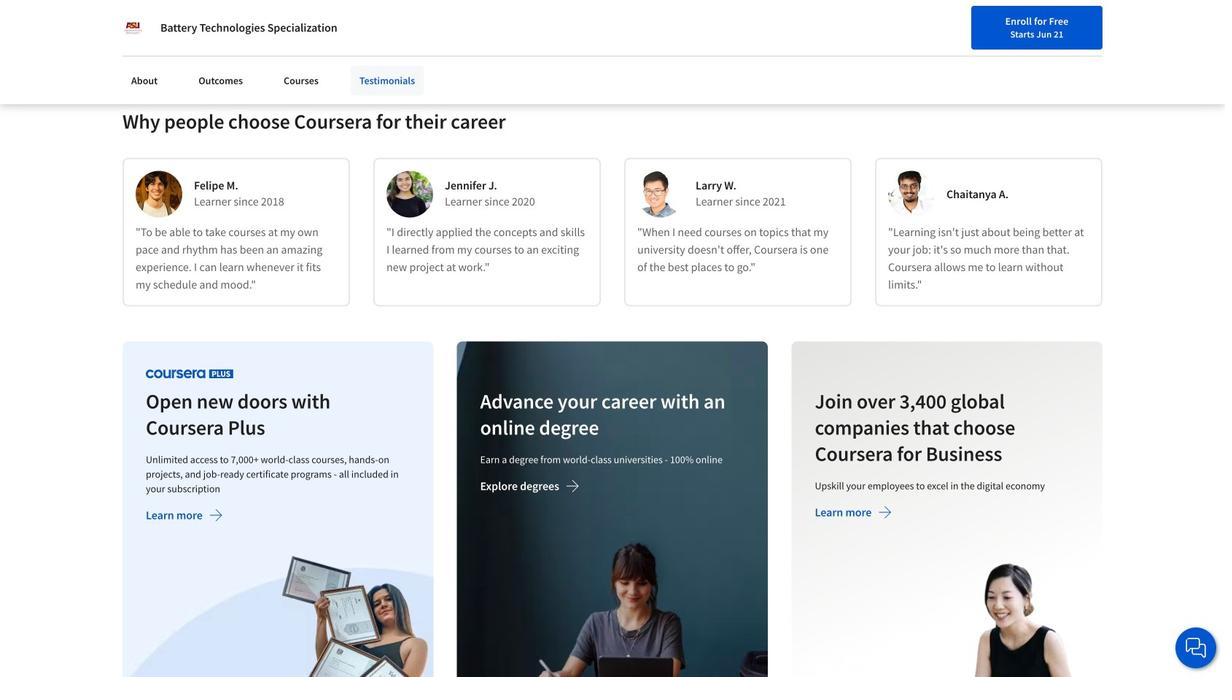 Task type: describe. For each thing, give the bounding box(es) containing it.
coursera image
[[123, 12, 215, 35]]



Task type: locate. For each thing, give the bounding box(es) containing it.
menu item
[[933, 6, 1016, 41]]

arizona state university image
[[123, 18, 143, 38]]

None search field
[[311, 8, 665, 40]]

menu
[[720, 0, 1103, 47]]

What do you want to learn? text field
[[311, 8, 665, 40]]

coursera plus image
[[146, 369, 233, 379]]



